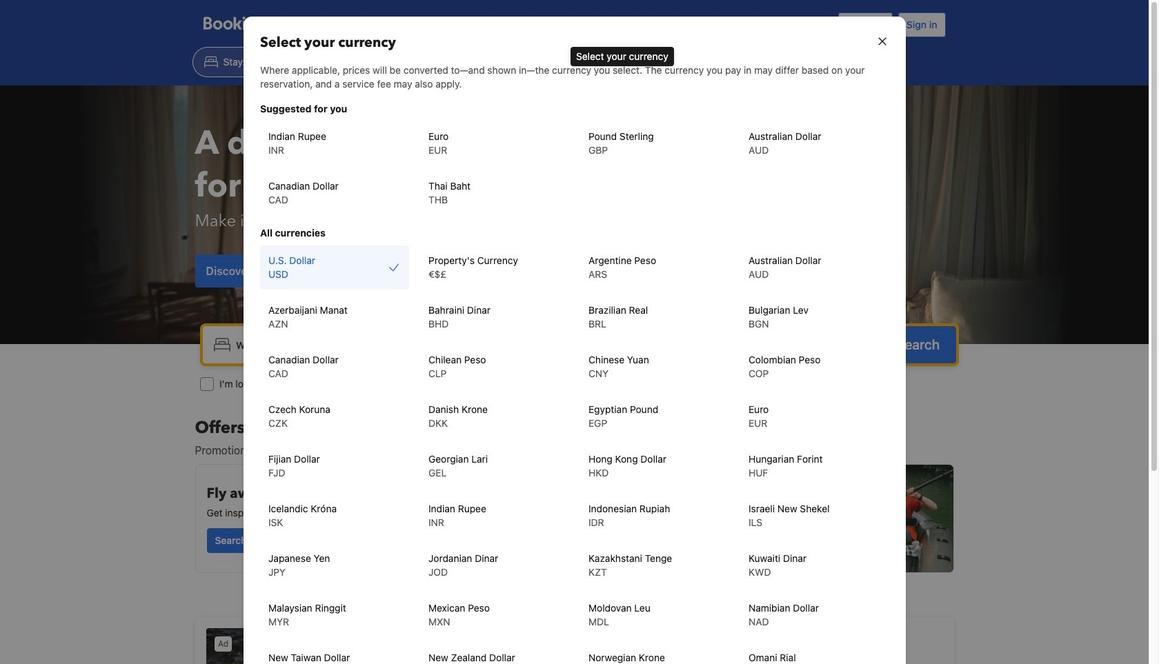 Task type: vqa. For each thing, say whether or not it's contained in the screenshot.
main content
yes



Task type: locate. For each thing, give the bounding box(es) containing it.
dialog
[[227, 0, 922, 665]]

main content
[[189, 418, 960, 665]]

booking.com image
[[203, 17, 303, 33]]



Task type: describe. For each thing, give the bounding box(es) containing it.
a young girl and woman kayak on a river image
[[581, 465, 953, 573]]

fly away to your dream vacation image
[[472, 476, 557, 562]]



